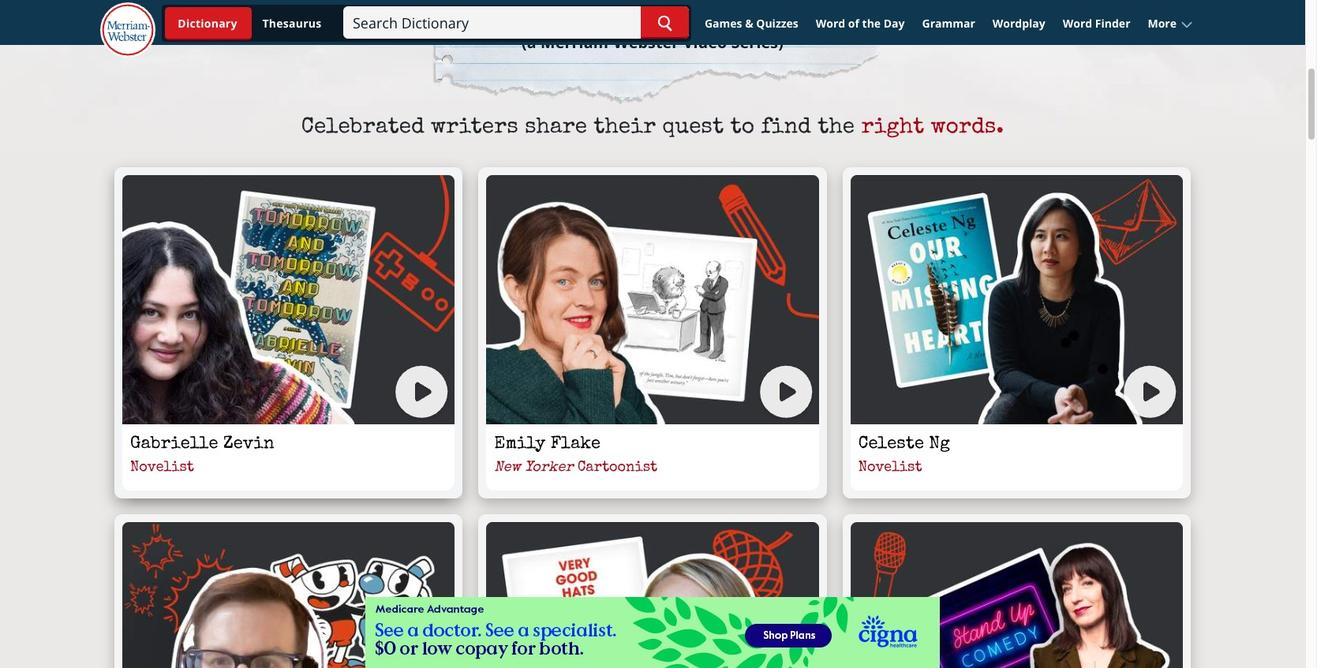 Task type: describe. For each thing, give the bounding box(es) containing it.
silhouette of cartoonist emily flake with one of her new yorker cartoons showing a lion working at an office desk image
[[486, 175, 819, 425]]

1 horizontal spatial the
[[862, 15, 881, 30]]

&
[[745, 15, 754, 30]]

video
[[683, 31, 727, 53]]

(a merriam-webster video series)
[[522, 31, 784, 53]]

share
[[525, 117, 587, 139]]

merriam-
[[541, 31, 614, 53]]

quizzes
[[756, 15, 799, 30]]

webster
[[614, 31, 679, 53]]

wordplay
[[993, 15, 1046, 30]]

to
[[730, 117, 755, 139]]

novelist gabrielle zevin with her book tomorrow and tomorrow and tomorrow image
[[122, 175, 455, 425]]

(a
[[522, 31, 537, 53]]

of
[[848, 15, 860, 30]]

writers
[[431, 117, 518, 139]]

celeste
[[859, 436, 924, 454]]

their
[[594, 117, 656, 139]]

toggle search dictionary/thesaurus image
[[165, 7, 252, 40]]

yorker
[[525, 461, 574, 475]]

flake
[[551, 436, 601, 454]]

novelist for celeste ng
[[859, 461, 922, 475]]

games & quizzes
[[705, 15, 799, 30]]

celebrated
[[301, 117, 425, 139]]



Task type: vqa. For each thing, say whether or not it's contained in the screenshot.
ZEVIN
yes



Task type: locate. For each thing, give the bounding box(es) containing it.
the right "find"
[[818, 117, 855, 139]]

word left finder
[[1063, 15, 1093, 30]]

grammar
[[922, 15, 975, 30]]

novelist down celeste
[[859, 461, 922, 475]]

zevin
[[223, 436, 274, 454]]

1 word from the left
[[816, 15, 846, 30]]

quest
[[663, 117, 724, 139]]

word of the day link
[[809, 9, 912, 37]]

0 horizontal spatial word
[[816, 15, 846, 30]]

eli cemet video game writer and producer cuphead image
[[122, 522, 455, 669]]

0 horizontal spatial the
[[818, 117, 855, 139]]

novelist inside celeste ng novelist
[[859, 461, 922, 475]]

cartoonist
[[578, 461, 658, 475]]

word finder
[[1063, 15, 1131, 30]]

search word image
[[657, 15, 672, 32]]

advertisement region
[[365, 598, 940, 669]]

1 novelist from the left
[[130, 461, 194, 475]]

new
[[494, 461, 521, 475]]

games & quizzes link
[[698, 9, 806, 37]]

grammar link
[[915, 9, 983, 37]]

gabrielle
[[130, 436, 218, 454]]

0 vertical spatial the
[[862, 15, 881, 30]]

merriam webster - established 1828 image
[[100, 2, 155, 59]]

2 novelist from the left
[[859, 461, 922, 475]]

series)
[[731, 31, 784, 53]]

more
[[1148, 15, 1177, 30]]

finder
[[1095, 15, 1131, 30]]

games
[[705, 15, 742, 30]]

more button
[[1141, 9, 1201, 37]]

1 horizontal spatial word
[[1063, 15, 1093, 30]]

word finder link
[[1056, 9, 1138, 37]]

celeste ng novelist
[[859, 436, 950, 475]]

1 horizontal spatial novelist
[[859, 461, 922, 475]]

word for word finder
[[1063, 15, 1093, 30]]

the
[[862, 15, 881, 30], [818, 117, 855, 139]]

gabrielle zevin novelist
[[130, 436, 274, 475]]

word of the day
[[816, 15, 905, 30]]

emily flake new yorker cartoonist
[[494, 436, 658, 475]]

novelist celest ng with her book our missing heart image
[[851, 175, 1183, 425]]

find
[[761, 117, 811, 139]]

word for word of the day
[[816, 15, 846, 30]]

Search search field
[[343, 6, 689, 39]]

novelist down gabrielle at the bottom left of page
[[130, 461, 194, 475]]

right
[[861, 117, 924, 139]]

2 word from the left
[[1063, 15, 1093, 30]]

emily
[[494, 436, 546, 454]]

stand up comedian ophira eisenberg stands up in front of a neon sign that says stand up comedy image
[[851, 522, 1183, 669]]

day
[[884, 15, 905, 30]]

emma straub novelist and childrens book writer with her book very good hats image
[[486, 522, 819, 669]]

0 horizontal spatial novelist
[[130, 461, 194, 475]]

celebrated writers share their quest to find the right words.
[[301, 117, 1004, 139]]

1 vertical spatial the
[[818, 117, 855, 139]]

the right of
[[862, 15, 881, 30]]

word left of
[[816, 15, 846, 30]]

words.
[[931, 117, 1004, 139]]

novelist for gabrielle zevin
[[130, 461, 194, 475]]

word
[[816, 15, 846, 30], [1063, 15, 1093, 30]]

ng
[[929, 436, 950, 454]]

merriam-webster logo link
[[100, 2, 155, 59]]

novelist inside gabrielle zevin novelist
[[130, 461, 194, 475]]

novelist
[[130, 461, 194, 475], [859, 461, 922, 475]]

wordplay link
[[986, 9, 1053, 37]]



